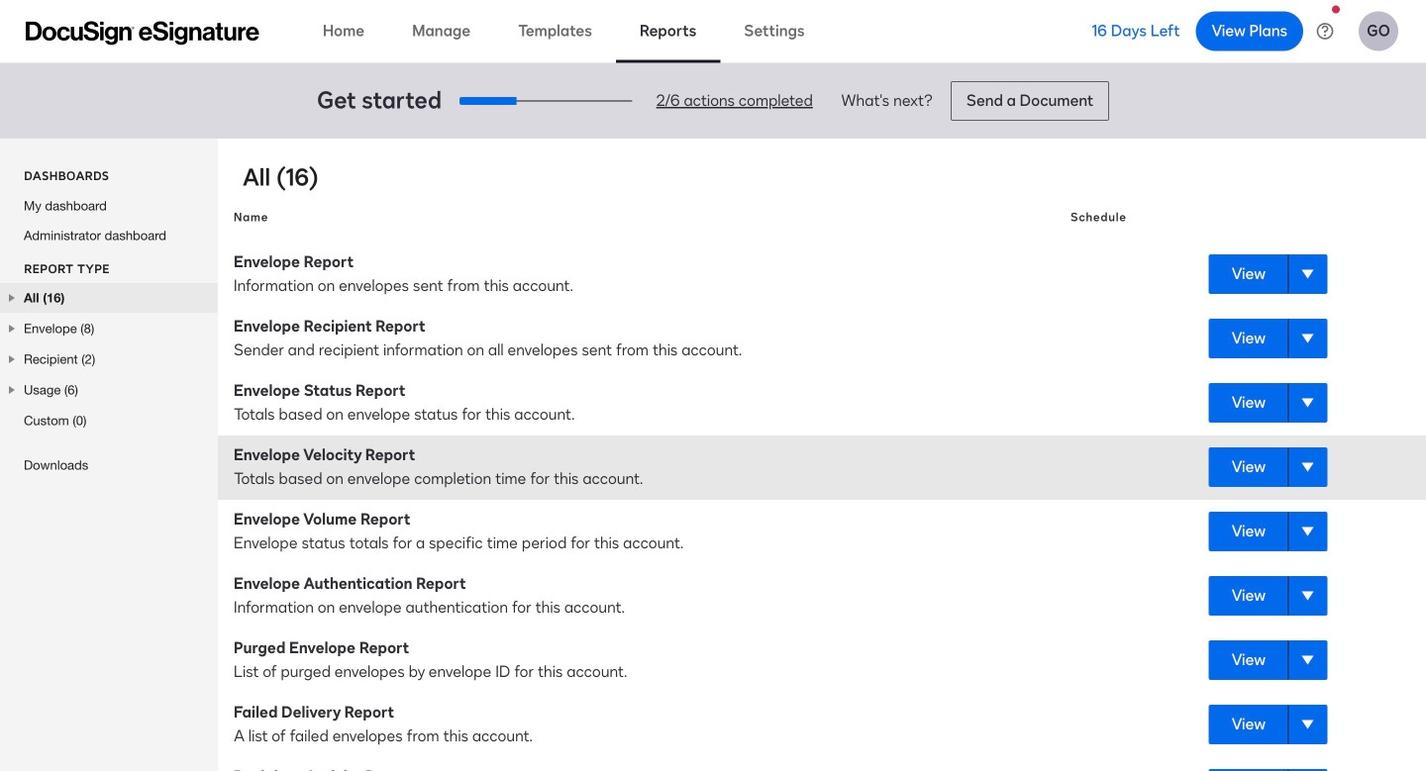Task type: describe. For each thing, give the bounding box(es) containing it.
docusign esignature image
[[26, 21, 259, 45]]



Task type: vqa. For each thing, say whether or not it's contained in the screenshot.
View Folders image at the bottom
no



